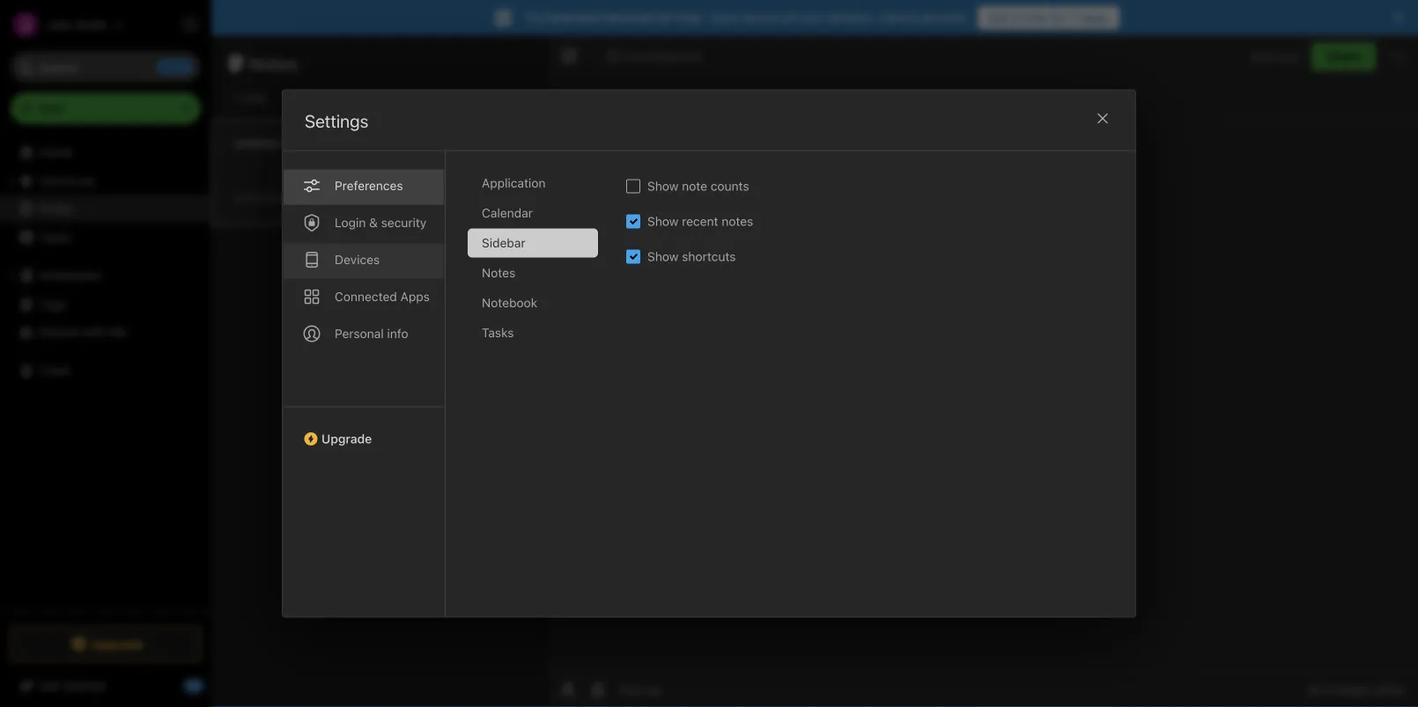 Task type: describe. For each thing, give the bounding box(es) containing it.
notes tab
[[468, 259, 598, 288]]

calendar tab
[[468, 199, 598, 228]]

&
[[369, 215, 378, 230]]

application tab
[[468, 169, 598, 198]]

notes inside notes link
[[39, 201, 72, 216]]

trash link
[[0, 357, 211, 385]]

me
[[109, 325, 127, 339]]

shared with me link
[[0, 318, 211, 346]]

days
[[1081, 10, 1109, 25]]

1
[[233, 90, 238, 105]]

all
[[783, 10, 796, 25]]

notes
[[722, 214, 753, 229]]

upgrade for left upgrade 'popup button'
[[91, 637, 143, 651]]

few
[[243, 192, 261, 204]]

tasks inside "tab"
[[482, 325, 514, 340]]

tree containing home
[[0, 138, 211, 610]]

a few minutes ago
[[234, 192, 325, 204]]

you
[[1278, 50, 1297, 63]]

all
[[1308, 683, 1321, 696]]

tab list for calendar
[[283, 151, 446, 617]]

shortcuts button
[[0, 166, 211, 195]]

first notebook
[[623, 49, 701, 63]]

add a reminder image
[[558, 679, 579, 700]]

evernote
[[547, 10, 599, 25]]

last
[[561, 89, 585, 104]]

with
[[82, 325, 106, 339]]

add tag image
[[587, 679, 609, 700]]

for for free:
[[656, 10, 672, 25]]

recent
[[682, 214, 718, 229]]

share button
[[1311, 42, 1376, 70]]

get
[[988, 10, 1009, 25]]

minutes
[[264, 192, 303, 204]]

devices.
[[828, 10, 875, 25]]

sidebar tab
[[468, 229, 598, 258]]

sidebar
[[482, 236, 525, 250]]

last edited on nov 17, 2023
[[561, 89, 719, 104]]

Show note counts checkbox
[[626, 179, 640, 193]]

get it free for 7 days
[[988, 10, 1109, 25]]

shortcuts
[[40, 173, 95, 188]]

all changes saved
[[1308, 683, 1404, 696]]

notes link
[[0, 195, 211, 223]]

application
[[482, 176, 546, 190]]

share
[[1326, 49, 1361, 63]]

show note counts
[[647, 179, 749, 193]]

show shortcuts
[[647, 249, 736, 264]]

notes inside 'notes' tab
[[482, 266, 515, 280]]

on
[[628, 89, 642, 104]]

only
[[1251, 50, 1275, 63]]

nov
[[645, 89, 668, 104]]

preferences
[[335, 178, 403, 193]]

connected
[[335, 289, 397, 304]]

tasks tab
[[468, 318, 598, 347]]

tasks button
[[0, 223, 211, 251]]

show for show recent notes
[[647, 214, 679, 229]]

connected apps
[[335, 289, 430, 304]]

security
[[381, 215, 427, 230]]

2023
[[689, 89, 719, 104]]

1 horizontal spatial notes
[[249, 53, 298, 74]]

notebooks
[[40, 268, 101, 283]]

0 horizontal spatial personal
[[335, 326, 384, 341]]



Task type: locate. For each thing, give the bounding box(es) containing it.
tree
[[0, 138, 211, 610]]

show for show note counts
[[647, 179, 679, 193]]

0 vertical spatial upgrade
[[321, 432, 372, 446]]

1 horizontal spatial upgrade
[[321, 432, 372, 446]]

expand note image
[[559, 46, 580, 67]]

0 horizontal spatial note
[[241, 90, 267, 105]]

settings up 'preferences'
[[305, 111, 368, 131]]

2 horizontal spatial notes
[[482, 266, 515, 280]]

calendar
[[482, 206, 533, 220]]

0 vertical spatial tasks
[[39, 230, 71, 244]]

tags
[[40, 297, 66, 311]]

edited
[[589, 89, 624, 104]]

tasks
[[39, 230, 71, 244], [482, 325, 514, 340]]

note left counts
[[682, 179, 707, 193]]

for for 7
[[1051, 10, 1067, 25]]

notebook inside button
[[649, 49, 701, 63]]

notebook down 'notes' tab
[[482, 295, 537, 310]]

Show shortcuts checkbox
[[626, 250, 640, 264]]

changes
[[1324, 683, 1369, 696]]

tasks down notebook tab
[[482, 325, 514, 340]]

show recent notes
[[647, 214, 753, 229]]

tags button
[[0, 290, 211, 318]]

0 horizontal spatial notes
[[39, 201, 72, 216]]

Show recent notes checkbox
[[626, 214, 640, 229]]

0 horizontal spatial settings
[[222, 18, 267, 31]]

upgrade button
[[283, 406, 445, 453], [11, 626, 201, 661]]

1 horizontal spatial tasks
[[482, 325, 514, 340]]

first notebook button
[[601, 44, 708, 69]]

login
[[335, 215, 366, 230]]

0 horizontal spatial notebook
[[482, 295, 537, 310]]

2 for from the left
[[1051, 10, 1067, 25]]

3 show from the top
[[647, 249, 679, 264]]

1 vertical spatial tasks
[[482, 325, 514, 340]]

notes down shortcuts on the top
[[39, 201, 72, 216]]

login & security
[[335, 215, 427, 230]]

it
[[1013, 10, 1021, 25]]

tab list
[[283, 151, 446, 617], [468, 169, 612, 617]]

0 vertical spatial notes
[[249, 53, 298, 74]]

17,
[[671, 89, 686, 104]]

untitled
[[234, 136, 281, 151]]

settings tooltip
[[196, 7, 282, 42]]

note right 1
[[241, 90, 267, 105]]

0 vertical spatial notebook
[[649, 49, 701, 63]]

0 horizontal spatial upgrade button
[[11, 626, 201, 661]]

settings image
[[180, 14, 201, 35]]

notes up 1 note
[[249, 53, 298, 74]]

info
[[387, 326, 408, 341]]

1 vertical spatial show
[[647, 214, 679, 229]]

home link
[[0, 138, 211, 166]]

tab list for show note counts
[[468, 169, 612, 617]]

personal info
[[335, 326, 408, 341]]

show right show note counts checkbox
[[647, 179, 679, 193]]

close image
[[1092, 108, 1113, 129]]

only you
[[1251, 50, 1297, 63]]

personal down connected
[[335, 326, 384, 341]]

settings
[[222, 18, 267, 31], [305, 111, 368, 131]]

your
[[799, 10, 824, 25]]

for left free:
[[656, 10, 672, 25]]

1 horizontal spatial settings
[[305, 111, 368, 131]]

cancel
[[878, 10, 917, 25]]

settings inside 'tooltip'
[[222, 18, 267, 31]]

1 vertical spatial notebook
[[482, 295, 537, 310]]

shared
[[39, 325, 79, 339]]

settings right settings image on the left top of the page
[[222, 18, 267, 31]]

show right show shortcuts option
[[647, 249, 679, 264]]

2 vertical spatial notes
[[482, 266, 515, 280]]

free:
[[675, 10, 705, 25]]

1 vertical spatial personal
[[335, 326, 384, 341]]

sync
[[711, 10, 739, 25]]

1 for from the left
[[656, 10, 672, 25]]

1 horizontal spatial for
[[1051, 10, 1067, 25]]

1 vertical spatial note
[[682, 179, 707, 193]]

0 vertical spatial upgrade button
[[283, 406, 445, 453]]

1 show from the top
[[647, 179, 679, 193]]

apps
[[400, 289, 430, 304]]

1 horizontal spatial note
[[682, 179, 707, 193]]

7
[[1071, 10, 1078, 25]]

notebook tab
[[468, 288, 598, 318]]

notebook inside tab
[[482, 295, 537, 310]]

0 vertical spatial show
[[647, 179, 679, 193]]

devices
[[335, 252, 380, 267]]

tasks inside button
[[39, 230, 71, 244]]

notes
[[249, 53, 298, 74], [39, 201, 72, 216], [482, 266, 515, 280]]

0 horizontal spatial for
[[656, 10, 672, 25]]

for
[[656, 10, 672, 25], [1051, 10, 1067, 25]]

note for 1
[[241, 90, 267, 105]]

across
[[742, 10, 780, 25]]

anytime.
[[921, 10, 969, 25]]

1 vertical spatial upgrade button
[[11, 626, 201, 661]]

personal up 'first'
[[602, 10, 652, 25]]

1 vertical spatial upgrade
[[91, 637, 143, 651]]

Search text field
[[23, 51, 188, 83]]

tab list containing preferences
[[283, 151, 446, 617]]

0 horizontal spatial tasks
[[39, 230, 71, 244]]

try evernote personal for free: sync across all your devices. cancel anytime.
[[525, 10, 969, 25]]

note
[[241, 90, 267, 105], [682, 179, 707, 193]]

a
[[234, 192, 240, 204]]

0 horizontal spatial upgrade
[[91, 637, 143, 651]]

for inside get it free for 7 days button
[[1051, 10, 1067, 25]]

shared with me
[[39, 325, 127, 339]]

0 horizontal spatial tab list
[[283, 151, 446, 617]]

note window element
[[547, 35, 1418, 707]]

trash
[[39, 363, 70, 378]]

0 vertical spatial personal
[[602, 10, 652, 25]]

upgrade
[[321, 432, 372, 446], [91, 637, 143, 651]]

personal
[[602, 10, 652, 25], [335, 326, 384, 341]]

shortcuts
[[682, 249, 736, 264]]

0 vertical spatial settings
[[222, 18, 267, 31]]

saved
[[1373, 683, 1404, 696]]

for left 7
[[1051, 10, 1067, 25]]

tooltip
[[425, 46, 521, 81]]

expand notebooks image
[[4, 269, 18, 283]]

notebook up 17,
[[649, 49, 701, 63]]

Note Editor text field
[[547, 120, 1418, 671]]

notes down sidebar
[[482, 266, 515, 280]]

1 horizontal spatial personal
[[602, 10, 652, 25]]

tasks up 'notebooks' at the top
[[39, 230, 71, 244]]

None search field
[[23, 51, 188, 83]]

1 horizontal spatial upgrade button
[[283, 406, 445, 453]]

note for show
[[682, 179, 707, 193]]

show
[[647, 179, 679, 193], [647, 214, 679, 229], [647, 249, 679, 264]]

ago
[[306, 192, 325, 204]]

show right show recent notes option at the top of the page
[[647, 214, 679, 229]]

new button
[[11, 92, 201, 124]]

first
[[623, 49, 646, 63]]

counts
[[711, 179, 749, 193]]

get it free for 7 days button
[[978, 6, 1119, 29]]

upgrade inside tab list
[[321, 432, 372, 446]]

home
[[39, 145, 72, 159]]

notebooks link
[[0, 262, 211, 290]]

2 show from the top
[[647, 214, 679, 229]]

upgrade for upgrade 'popup button' in the tab list
[[321, 432, 372, 446]]

2 vertical spatial show
[[647, 249, 679, 264]]

1 horizontal spatial tab list
[[468, 169, 612, 617]]

new
[[39, 101, 64, 115]]

notebook
[[649, 49, 701, 63], [482, 295, 537, 310]]

1 vertical spatial settings
[[305, 111, 368, 131]]

free
[[1024, 10, 1047, 25]]

1 horizontal spatial notebook
[[649, 49, 701, 63]]

1 vertical spatial notes
[[39, 201, 72, 216]]

1 note
[[233, 90, 267, 105]]

0 vertical spatial note
[[241, 90, 267, 105]]

show for show shortcuts
[[647, 249, 679, 264]]

try
[[525, 10, 544, 25]]

tab list containing application
[[468, 169, 612, 617]]

upgrade button inside tab list
[[283, 406, 445, 453]]



Task type: vqa. For each thing, say whether or not it's contained in the screenshot.
IT
yes



